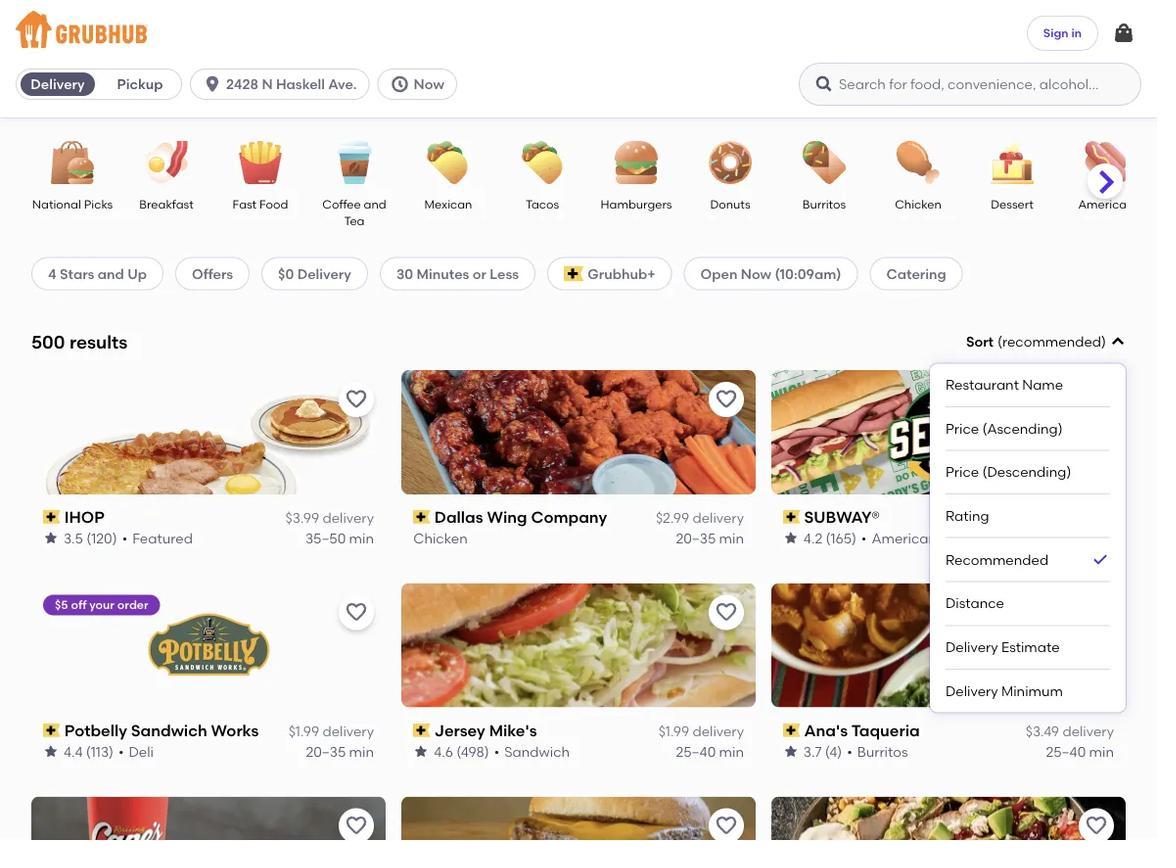 Task type: vqa. For each thing, say whether or not it's contained in the screenshot.


Task type: locate. For each thing, give the bounding box(es) containing it.
0 horizontal spatial svg image
[[203, 74, 222, 94]]

0 horizontal spatial svg image
[[390, 74, 410, 94]]

list box
[[946, 364, 1111, 713]]

save this restaurant button for the ihop logo
[[339, 382, 374, 417]]

ana's taqueria logo image
[[772, 583, 1126, 708]]

price (ascending)
[[946, 420, 1063, 437]]

star icon image for potbelly sandwich works
[[43, 744, 59, 759]]

subway® logo image
[[772, 370, 1126, 494]]

1 $1.99 delivery from the left
[[289, 723, 374, 740]]

• right (120)
[[122, 530, 127, 546]]

0 vertical spatial american
[[1079, 197, 1135, 211]]

0 horizontal spatial sandwich
[[131, 721, 207, 740]]

$1.99 delivery
[[289, 723, 374, 740], [659, 723, 744, 740]]

subscription pass image left jersey
[[413, 724, 431, 737]]

save this restaurant image
[[345, 388, 368, 411], [345, 601, 368, 625], [1085, 601, 1109, 625], [715, 814, 738, 838]]

1 horizontal spatial burritos
[[858, 743, 909, 760]]

1 horizontal spatial and
[[364, 197, 387, 211]]

(ascending)
[[983, 420, 1063, 437]]

1 horizontal spatial american
[[1079, 197, 1135, 211]]

• for potbelly sandwich works
[[118, 743, 124, 760]]

pickup
[[117, 76, 163, 93]]

svg image up burritos image
[[815, 74, 834, 94]]

subway® link
[[784, 506, 1115, 528]]

1 vertical spatial and
[[98, 265, 124, 282]]

delivery for jersey mike's
[[693, 723, 744, 740]]

20–35 min
[[676, 530, 744, 546], [1046, 530, 1115, 546], [306, 743, 374, 760]]

svg image left 2428
[[203, 74, 222, 94]]

svg image right ave. at the top left of the page
[[390, 74, 410, 94]]

hamburgers
[[601, 197, 672, 211]]

0 horizontal spatial $1.99
[[289, 723, 319, 740]]

$3.49
[[1026, 723, 1060, 740]]

price for price (ascending)
[[946, 420, 980, 437]]

1 vertical spatial chicken
[[413, 530, 468, 546]]

price down restaurant
[[946, 420, 980, 437]]

svg image right )
[[1111, 334, 1126, 350]]

delivery for ana's taqueria
[[1063, 723, 1115, 740]]

4.2 (165)
[[804, 530, 857, 546]]

save this restaurant button for raising cane's chicken fingers logo
[[339, 809, 374, 841]]

0 horizontal spatial and
[[98, 265, 124, 282]]

dessert image
[[978, 141, 1047, 184]]

sign in button
[[1027, 16, 1099, 51]]

delivery up national picks image
[[31, 76, 85, 93]]

Search for food, convenience, alcohol... search field
[[799, 63, 1142, 106]]

0 vertical spatial svg image
[[390, 74, 410, 94]]

0 horizontal spatial chicken
[[413, 530, 468, 546]]

now up mexican image on the top left of page
[[414, 76, 445, 93]]

1 horizontal spatial $1.99 delivery
[[659, 723, 744, 740]]

subscription pass image left "ana's" at right bottom
[[784, 724, 801, 737]]

min for ana's taqueria
[[1090, 743, 1115, 760]]

chicken
[[895, 197, 942, 211], [413, 530, 468, 546]]

sandwich for potbelly
[[131, 721, 207, 740]]

delivery estimate
[[946, 639, 1060, 656]]

(165)
[[826, 530, 857, 546]]

ihop
[[64, 508, 105, 527]]

2 25–40 min from the left
[[1046, 743, 1115, 760]]

jersey mike's
[[435, 721, 537, 740]]

price up rating
[[946, 464, 980, 480]]

4 stars and up
[[48, 265, 147, 282]]

min down "$3.49 delivery"
[[1090, 743, 1115, 760]]

star icon image
[[43, 530, 59, 546], [784, 530, 799, 546], [43, 744, 59, 759], [413, 744, 429, 759], [784, 744, 799, 759]]

svg image inside now button
[[390, 74, 410, 94]]

and
[[364, 197, 387, 211], [98, 265, 124, 282]]

burritos down burritos image
[[803, 197, 846, 211]]

0 vertical spatial subscription pass image
[[413, 510, 431, 524]]

delivery
[[323, 510, 374, 527], [693, 510, 744, 527], [323, 723, 374, 740], [693, 723, 744, 740], [1063, 723, 1115, 740]]

20–35 min for $1.99 delivery
[[306, 743, 374, 760]]

0 horizontal spatial 20–35 min
[[306, 743, 374, 760]]

2428 n haskell ave. button
[[190, 69, 378, 100]]

subscription pass image for ihop
[[43, 510, 60, 524]]

dallas wing company
[[435, 508, 607, 527]]

0 horizontal spatial 25–40 min
[[676, 743, 744, 760]]

american down american image
[[1079, 197, 1135, 211]]

subscription pass image left potbelly
[[43, 724, 60, 737]]

recommended
[[946, 551, 1049, 568]]

grubhub+
[[588, 265, 656, 282]]

• for ihop
[[122, 530, 127, 546]]

featured
[[132, 530, 193, 546]]

1 horizontal spatial svg image
[[815, 74, 834, 94]]

2 $1.99 from the left
[[659, 723, 690, 740]]

0 vertical spatial and
[[364, 197, 387, 211]]

1 horizontal spatial 25–40
[[1046, 743, 1086, 760]]

1 price from the top
[[946, 420, 980, 437]]

american down subway® link
[[872, 530, 937, 546]]

1 25–40 from the left
[[676, 743, 716, 760]]

taqueria
[[852, 721, 921, 740]]

3.5 (120)
[[64, 530, 117, 546]]

and left up
[[98, 265, 124, 282]]

subscription pass image for ana's taqueria
[[784, 724, 801, 737]]

chicken down dallas
[[413, 530, 468, 546]]

sandwich up deli
[[131, 721, 207, 740]]

1 subscription pass image from the top
[[413, 510, 431, 524]]

subscription pass image inside subway® link
[[784, 510, 801, 524]]

star icon image left 4.2
[[784, 530, 799, 546]]

chicken down the chicken image
[[895, 197, 942, 211]]

2 price from the top
[[946, 464, 980, 480]]

1 vertical spatial svg image
[[1111, 334, 1126, 350]]

0 horizontal spatial 25–40
[[676, 743, 716, 760]]

25–40 for ana's taqueria
[[1046, 743, 1086, 760]]

500 results
[[31, 331, 128, 353]]

$0 delivery
[[278, 265, 352, 282]]

fast food image
[[226, 141, 295, 184]]

delivery right $0
[[297, 265, 352, 282]]

(113)
[[86, 743, 114, 760]]

delivery inside button
[[31, 76, 85, 93]]

1 vertical spatial subscription pass image
[[413, 724, 431, 737]]

breakfast image
[[132, 141, 201, 184]]

burritos
[[803, 197, 846, 211], [858, 743, 909, 760]]

potbelly sandwich works
[[64, 721, 259, 740]]

1 vertical spatial now
[[741, 265, 772, 282]]

save this restaurant button for the "panera bread logo"
[[1079, 809, 1115, 841]]

company
[[531, 508, 607, 527]]

4.4
[[64, 743, 83, 760]]

donuts image
[[696, 141, 765, 184]]

and up tea
[[364, 197, 387, 211]]

0 vertical spatial sandwich
[[131, 721, 207, 740]]

0 horizontal spatial american
[[872, 530, 937, 546]]

subscription pass image for dallas wing company
[[413, 510, 431, 524]]

subscription pass image left dallas
[[413, 510, 431, 524]]

star icon image left '3.5'
[[43, 530, 59, 546]]

2 $1.99 delivery from the left
[[659, 723, 744, 740]]

now right open at the top of the page
[[741, 265, 772, 282]]

picks
[[84, 197, 113, 211]]

min
[[349, 530, 374, 546], [719, 530, 744, 546], [1090, 530, 1115, 546], [349, 743, 374, 760], [719, 743, 744, 760], [1090, 743, 1115, 760]]

1 horizontal spatial now
[[741, 265, 772, 282]]

save this restaurant button for dallas wing company  logo
[[709, 382, 744, 417]]

burritos down the taqueria
[[858, 743, 909, 760]]

(
[[998, 334, 1003, 350]]

subscription pass image for subway®
[[784, 510, 801, 524]]

1 horizontal spatial 25–40 min
[[1046, 743, 1115, 760]]

in
[[1072, 26, 1082, 40]]

2 subscription pass image from the top
[[413, 724, 431, 737]]

$1.99 for jersey mike's
[[659, 723, 690, 740]]

1 horizontal spatial sandwich
[[504, 743, 570, 760]]

• right (4)
[[848, 743, 853, 760]]

delivery for delivery estimate
[[946, 639, 999, 656]]

fast food
[[233, 197, 288, 211]]

• for jersey mike's
[[494, 743, 500, 760]]

2 horizontal spatial 20–35 min
[[1046, 530, 1115, 546]]

dallas burger company  logo image
[[402, 797, 756, 841]]

1 vertical spatial sandwich
[[504, 743, 570, 760]]

raising cane's chicken fingers logo image
[[31, 797, 386, 841]]

35–50 min
[[306, 530, 374, 546]]

(498)
[[457, 743, 489, 760]]

min left 4.6
[[349, 743, 374, 760]]

star icon image left 3.7
[[784, 744, 799, 759]]

sort
[[967, 334, 994, 350]]

delivery for delivery
[[31, 76, 85, 93]]

potbelly
[[64, 721, 127, 740]]

none field containing sort
[[930, 332, 1126, 713]]

•
[[122, 530, 127, 546], [862, 530, 867, 546], [118, 743, 124, 760], [494, 743, 500, 760], [848, 743, 853, 760]]

sandwich down mike's
[[504, 743, 570, 760]]

catering
[[887, 265, 947, 282]]

jersey mike's logo image
[[402, 583, 756, 708]]

save this restaurant image
[[715, 388, 738, 411], [1085, 388, 1109, 411], [715, 601, 738, 625], [345, 814, 368, 838], [1085, 814, 1109, 838]]

$1.99 for potbelly sandwich works
[[289, 723, 319, 740]]

save this restaurant image for 'dallas burger company  logo' on the bottom of the page
[[715, 814, 738, 838]]

recommended
[[1003, 334, 1102, 350]]

25–40 min
[[676, 743, 744, 760], [1046, 743, 1115, 760]]

svg image
[[1113, 22, 1136, 45], [203, 74, 222, 94], [815, 74, 834, 94]]

delivery down distance
[[946, 639, 999, 656]]

25–40
[[676, 743, 716, 760], [1046, 743, 1086, 760]]

4.4 (113)
[[64, 743, 114, 760]]

2 horizontal spatial 20–35
[[1046, 530, 1086, 546]]

• sandwich
[[494, 743, 570, 760]]

2428
[[226, 76, 259, 93]]

1 25–40 min from the left
[[676, 743, 744, 760]]

2 horizontal spatial svg image
[[1113, 22, 1136, 45]]

0 horizontal spatial now
[[414, 76, 445, 93]]

sort ( recommended )
[[967, 334, 1107, 350]]

svg image right in
[[1113, 22, 1136, 45]]

0 horizontal spatial 20–35
[[306, 743, 346, 760]]

None field
[[930, 332, 1126, 713]]

off
[[71, 598, 87, 612]]

• down the jersey mike's
[[494, 743, 500, 760]]

delivery for ihop
[[323, 510, 374, 527]]

1 vertical spatial american
[[872, 530, 937, 546]]

potbelly sandwich works logo image
[[146, 583, 271, 708]]

mike's
[[489, 721, 537, 740]]

star icon image left the 4.4
[[43, 744, 59, 759]]

restaurant
[[946, 376, 1020, 393]]

star icon image left 4.6
[[413, 744, 429, 759]]

1 $1.99 from the left
[[289, 723, 319, 740]]

0 vertical spatial price
[[946, 420, 980, 437]]

• left deli
[[118, 743, 124, 760]]

$1.99 delivery for potbelly sandwich works
[[289, 723, 374, 740]]

delivery down delivery estimate
[[946, 683, 999, 699]]

1 vertical spatial burritos
[[858, 743, 909, 760]]

subscription pass image left ihop
[[43, 510, 60, 524]]

subscription pass image
[[413, 510, 431, 524], [413, 724, 431, 737]]

1 horizontal spatial $1.99
[[659, 723, 690, 740]]

coffee
[[323, 197, 361, 211]]

0 horizontal spatial $1.99 delivery
[[289, 723, 374, 740]]

min right 35–50
[[349, 530, 374, 546]]

national picks image
[[38, 141, 107, 184]]

svg image
[[390, 74, 410, 94], [1111, 334, 1126, 350]]

2 25–40 from the left
[[1046, 743, 1086, 760]]

0 vertical spatial chicken
[[895, 197, 942, 211]]

20–35 for $2.99 delivery
[[676, 530, 716, 546]]

price (descending)
[[946, 464, 1072, 480]]

up
[[128, 265, 147, 282]]

american
[[1079, 197, 1135, 211], [872, 530, 937, 546]]

sign in
[[1044, 26, 1082, 40]]

save this restaurant button
[[339, 382, 374, 417], [709, 382, 744, 417], [1079, 382, 1115, 417], [339, 595, 374, 630], [709, 595, 744, 630], [1079, 595, 1115, 630], [339, 809, 374, 841], [709, 809, 744, 841], [1079, 809, 1115, 841]]

min down $2.99 delivery on the bottom
[[719, 530, 744, 546]]

20–35
[[676, 530, 716, 546], [1046, 530, 1086, 546], [306, 743, 346, 760]]

mexican image
[[414, 141, 483, 184]]

20–35 for subway®
[[1046, 530, 1086, 546]]

n
[[262, 76, 273, 93]]

$5 off your order
[[55, 598, 149, 612]]

30 minutes or less
[[397, 265, 519, 282]]

rating
[[946, 507, 990, 524]]

1 vertical spatial price
[[946, 464, 980, 480]]

min left 3.7
[[719, 743, 744, 760]]

0 horizontal spatial burritos
[[803, 197, 846, 211]]

0 vertical spatial now
[[414, 76, 445, 93]]

subscription pass image left the subway®
[[784, 510, 801, 524]]

min up check icon at the right
[[1090, 530, 1115, 546]]

sandwich
[[131, 721, 207, 740], [504, 743, 570, 760]]

1 horizontal spatial 20–35 min
[[676, 530, 744, 546]]

1 horizontal spatial 20–35
[[676, 530, 716, 546]]

now inside button
[[414, 76, 445, 93]]

stars
[[60, 265, 94, 282]]

25–40 min for jersey mike's
[[676, 743, 744, 760]]

minimum
[[1002, 683, 1064, 699]]

star icon image for ana's taqueria
[[784, 744, 799, 759]]

now
[[414, 76, 445, 93], [741, 265, 772, 282]]

or
[[473, 265, 487, 282]]

$1.99 delivery for jersey mike's
[[659, 723, 744, 740]]

25–40 for jersey mike's
[[676, 743, 716, 760]]

• right (165)
[[862, 530, 867, 546]]

save this restaurant image for the ihop logo
[[345, 388, 368, 411]]

1 horizontal spatial svg image
[[1111, 334, 1126, 350]]

subscription pass image
[[43, 510, 60, 524], [784, 510, 801, 524], [43, 724, 60, 737], [784, 724, 801, 737]]



Task type: describe. For each thing, give the bounding box(es) containing it.
less
[[490, 265, 519, 282]]

• american
[[862, 530, 937, 546]]

min for ihop
[[349, 530, 374, 546]]

0 vertical spatial burritos
[[803, 197, 846, 211]]

order
[[117, 598, 149, 612]]

grubhub plus flag logo image
[[564, 266, 584, 282]]

• for ana's taqueria
[[848, 743, 853, 760]]

ana's
[[805, 721, 848, 740]]

save this restaurant image for $2.99 delivery
[[715, 388, 738, 411]]

svg image inside 2428 n haskell ave. button
[[203, 74, 222, 94]]

save this restaurant button for 'dallas burger company  logo' on the bottom of the page
[[709, 809, 744, 841]]

delivery button
[[17, 69, 99, 100]]

price for price (descending)
[[946, 464, 980, 480]]

star icon image for jersey mike's
[[413, 744, 429, 759]]

ana's taqueria
[[805, 721, 921, 740]]

estimate
[[1002, 639, 1060, 656]]

tacos image
[[508, 141, 577, 184]]

coffee and tea
[[323, 197, 387, 228]]

donuts
[[710, 197, 751, 211]]

• featured
[[122, 530, 193, 546]]

delivery for potbelly sandwich works
[[323, 723, 374, 740]]

dessert
[[991, 197, 1034, 211]]

recommended option
[[946, 538, 1111, 582]]

save this restaurant button for "subway® logo"
[[1079, 382, 1115, 417]]

4
[[48, 265, 56, 282]]

min for dallas wing company
[[719, 530, 744, 546]]

4.2
[[804, 530, 823, 546]]

4.6
[[434, 743, 453, 760]]

results
[[69, 331, 128, 353]]

tea
[[344, 214, 365, 228]]

• deli
[[118, 743, 154, 760]]

coffee and tea image
[[320, 141, 389, 184]]

name
[[1023, 376, 1064, 393]]

minutes
[[417, 265, 470, 282]]

now button
[[378, 69, 465, 100]]

fast
[[233, 197, 257, 211]]

jersey
[[435, 721, 485, 740]]

save this restaurant image for $1.99 delivery
[[715, 601, 738, 625]]

$2.99
[[656, 510, 690, 527]]

ave.
[[328, 76, 357, 93]]

3.7 (4)
[[804, 743, 843, 760]]

open
[[701, 265, 738, 282]]

offers
[[192, 265, 233, 282]]

(4)
[[826, 743, 843, 760]]

main navigation navigation
[[0, 0, 1158, 118]]

4.6 (498)
[[434, 743, 489, 760]]

$0
[[278, 265, 294, 282]]

• burritos
[[848, 743, 909, 760]]

national
[[32, 197, 81, 211]]

delivery for dallas wing company
[[693, 510, 744, 527]]

save this restaurant button for jersey mike's logo
[[709, 595, 744, 630]]

burritos image
[[790, 141, 859, 184]]

american image
[[1072, 141, 1141, 184]]

)
[[1102, 334, 1107, 350]]

$2.99 delivery
[[656, 510, 744, 527]]

$3.99
[[286, 510, 319, 527]]

35–50
[[306, 530, 346, 546]]

30
[[397, 265, 413, 282]]

500
[[31, 331, 65, 353]]

1 horizontal spatial chicken
[[895, 197, 942, 211]]

haskell
[[276, 76, 325, 93]]

subscription pass image for potbelly sandwich works
[[43, 724, 60, 737]]

$5
[[55, 598, 68, 612]]

restaurant name
[[946, 376, 1064, 393]]

delivery minimum
[[946, 683, 1064, 699]]

chicken image
[[884, 141, 953, 184]]

star icon image for ihop
[[43, 530, 59, 546]]

min for jersey mike's
[[719, 743, 744, 760]]

3.7
[[804, 743, 822, 760]]

ihop logo image
[[31, 370, 386, 494]]

open now (10:09am)
[[701, 265, 842, 282]]

distance
[[946, 595, 1005, 612]]

breakfast
[[139, 197, 194, 211]]

delivery for delivery minimum
[[946, 683, 999, 699]]

national picks
[[32, 197, 113, 211]]

pickup button
[[99, 69, 181, 100]]

(10:09am)
[[775, 265, 842, 282]]

subscription pass image for jersey mike's
[[413, 724, 431, 737]]

sandwich for •
[[504, 743, 570, 760]]

min for potbelly sandwich works
[[349, 743, 374, 760]]

check icon image
[[1091, 550, 1111, 570]]

deli
[[129, 743, 154, 760]]

panera bread logo image
[[772, 797, 1126, 841]]

dallas wing company  logo image
[[402, 370, 756, 494]]

$3.49 delivery
[[1026, 723, 1115, 740]]

25–40 min for ana's taqueria
[[1046, 743, 1115, 760]]

tacos
[[526, 197, 559, 211]]

save this restaurant image for subway®
[[1085, 388, 1109, 411]]

save this restaurant image for ana's taqueria logo
[[1085, 601, 1109, 625]]

and inside coffee and tea
[[364, 197, 387, 211]]

hamburgers image
[[602, 141, 671, 184]]

20–35 min for $2.99 delivery
[[676, 530, 744, 546]]

20–35 min for subway®
[[1046, 530, 1115, 546]]

works
[[211, 721, 259, 740]]

dallas
[[435, 508, 483, 527]]

wing
[[487, 508, 527, 527]]

20–35 for $1.99 delivery
[[306, 743, 346, 760]]

food
[[260, 197, 288, 211]]

sign
[[1044, 26, 1069, 40]]

save this restaurant button for ana's taqueria logo
[[1079, 595, 1115, 630]]

subway®
[[805, 508, 881, 527]]

(descending)
[[983, 464, 1072, 480]]

3.5
[[64, 530, 83, 546]]

mexican
[[425, 197, 473, 211]]

list box containing restaurant name
[[946, 364, 1111, 713]]



